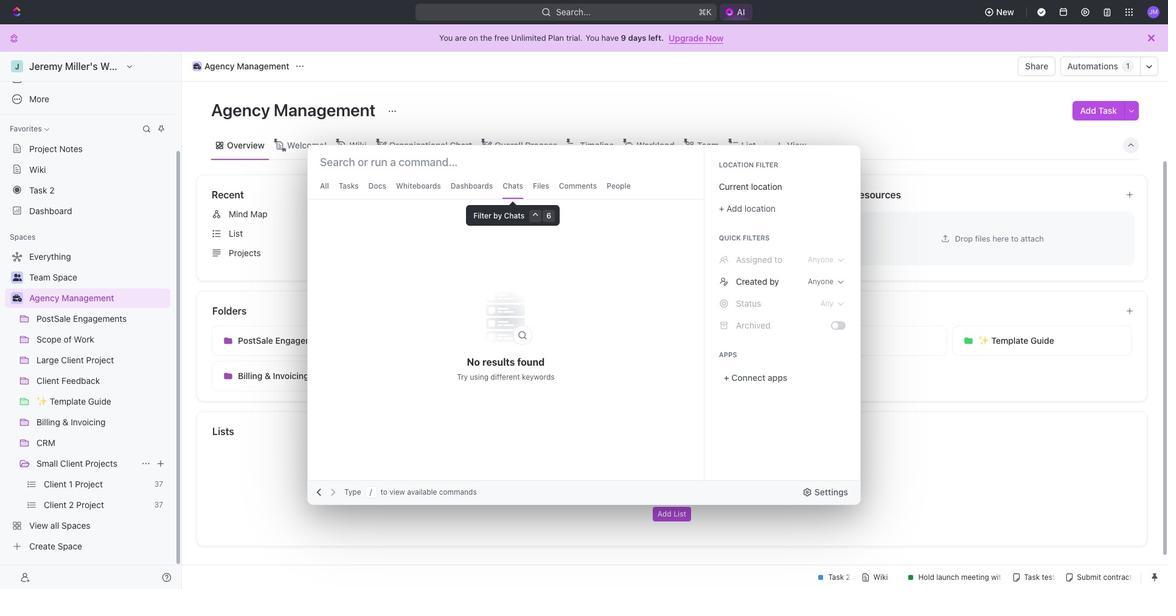 Task type: describe. For each thing, give the bounding box(es) containing it.
the
[[480, 33, 492, 43]]

invoicing
[[273, 371, 309, 381]]

share button
[[1018, 57, 1056, 76]]

map
[[251, 209, 268, 219]]

welcome!
[[287, 140, 327, 150]]

sidebar navigation
[[0, 52, 182, 589]]

quick filters
[[719, 234, 770, 242]]

tree inside the sidebar navigation
[[5, 247, 170, 556]]

folders
[[212, 306, 247, 317]]

client feedback
[[793, 335, 859, 346]]

filters
[[743, 234, 770, 242]]

0 vertical spatial business time image
[[193, 63, 201, 69]]

1 vertical spatial to
[[775, 254, 783, 265]]

results
[[483, 357, 515, 368]]

new button
[[980, 2, 1022, 22]]

see all button for docs
[[767, 187, 800, 202]]

business time image inside the sidebar navigation
[[12, 295, 22, 302]]

untitled link
[[527, 205, 822, 224]]

automations
[[1068, 61, 1119, 71]]

postsale engagements button
[[212, 326, 392, 356]]

notes
[[59, 143, 83, 154]]

1 you from the left
[[439, 33, 453, 43]]

free
[[495, 33, 509, 43]]

unlimited
[[511, 33, 546, 43]]

created by
[[736, 276, 780, 287]]

settings
[[815, 487, 849, 497]]

drop
[[955, 233, 973, 243]]

filter
[[756, 161, 779, 169]]

here
[[993, 233, 1009, 243]]

1 horizontal spatial wiki link
[[347, 137, 367, 154]]

add list button
[[653, 507, 692, 522]]

0 vertical spatial agency
[[205, 61, 235, 71]]

days
[[629, 33, 647, 43]]

by for created
[[770, 276, 780, 287]]

0 horizontal spatial agency management link
[[29, 289, 168, 308]]

welcome! link
[[285, 137, 327, 154]]

people
[[607, 181, 631, 191]]

location
[[719, 161, 754, 169]]

spaces
[[10, 233, 36, 242]]

see all button for recent
[[464, 187, 497, 202]]

wiki inside the sidebar navigation
[[29, 164, 46, 174]]

✨ template guide button
[[952, 326, 1133, 356]]

management inside the sidebar navigation
[[62, 293, 114, 303]]

current location button
[[714, 177, 851, 197]]

projects inside the sidebar navigation
[[85, 458, 117, 469]]

quick
[[719, 234, 741, 242]]

current location
[[719, 181, 783, 192]]

template
[[992, 335, 1029, 346]]

add for add list
[[658, 509, 672, 519]]

postsale engagements
[[238, 335, 331, 346]]

organizational chart
[[389, 140, 472, 150]]

resources button
[[853, 187, 1116, 202]]

‎task 2
[[29, 185, 55, 195]]

attach
[[1021, 233, 1045, 243]]

overview link
[[225, 137, 265, 154]]

agency management inside the sidebar navigation
[[29, 293, 114, 303]]

chart
[[450, 140, 472, 150]]

on
[[469, 33, 478, 43]]

available
[[407, 488, 437, 497]]

overall process
[[495, 140, 558, 150]]

have
[[602, 33, 619, 43]]

team
[[697, 140, 719, 150]]

add task
[[1081, 105, 1118, 116]]

favorites button
[[5, 122, 54, 136]]

all for docs
[[787, 190, 795, 199]]

mind map link
[[207, 205, 502, 224]]

1 vertical spatial add
[[727, 203, 743, 214]]

view
[[390, 488, 405, 497]]

search...
[[557, 7, 591, 17]]

dashboard
[[29, 205, 72, 216]]

add list
[[658, 509, 687, 519]]

small client projects link
[[37, 454, 136, 474]]

plan
[[549, 33, 564, 43]]

organizational
[[389, 140, 448, 150]]

Search or run a command… text field
[[320, 155, 470, 170]]

favorites
[[10, 124, 42, 133]]

left.
[[649, 33, 664, 43]]

+ connect apps
[[724, 373, 788, 383]]

commands
[[439, 488, 477, 497]]

overall process link
[[493, 137, 558, 154]]

billing & invoicing
[[238, 371, 309, 381]]

0 horizontal spatial wiki link
[[5, 159, 170, 179]]

drop files here to attach
[[955, 233, 1045, 243]]

0 horizontal spatial list link
[[207, 224, 502, 243]]

created
[[736, 276, 768, 287]]

0 horizontal spatial to
[[381, 488, 388, 497]]

task
[[1099, 105, 1118, 116]]

engagements
[[275, 335, 331, 346]]

lists
[[212, 426, 234, 437]]

see all for docs
[[772, 190, 795, 199]]

add for add task
[[1081, 105, 1097, 116]]

1 vertical spatial list
[[229, 228, 243, 239]]

mind map
[[229, 209, 268, 219]]

1 vertical spatial chats
[[504, 211, 525, 220]]

client inside small client projects link
[[60, 458, 83, 469]]

recent
[[212, 189, 244, 200]]

1 horizontal spatial docs
[[532, 189, 556, 200]]

resource
[[549, 228, 586, 239]]

current
[[719, 181, 749, 192]]

resource management
[[549, 228, 640, 239]]

2 you from the left
[[586, 33, 600, 43]]

0 vertical spatial list
[[742, 140, 756, 150]]

1
[[1127, 62, 1130, 71]]

jkkwz image
[[719, 321, 729, 331]]



Task type: vqa. For each thing, say whether or not it's contained in the screenshot.
Drop files here to attach
yes



Task type: locate. For each thing, give the bounding box(es) containing it.
client inside 'client feedback' button
[[793, 335, 817, 346]]

0 vertical spatial agency management
[[205, 61, 289, 71]]

now
[[706, 33, 724, 43]]

wiki up search or run a command… text box
[[350, 140, 367, 150]]

see for docs
[[772, 190, 785, 199]]

0 vertical spatial location
[[751, 181, 783, 192]]

0 horizontal spatial docs
[[369, 181, 386, 191]]

apps
[[719, 351, 738, 359]]

any
[[821, 299, 834, 308]]

list inside button
[[674, 509, 687, 519]]

list link
[[739, 137, 756, 154], [207, 224, 502, 243]]

anyone for created by
[[808, 277, 834, 286]]

1 vertical spatial agency management
[[211, 100, 379, 120]]

location filter
[[719, 161, 779, 169]]

1 horizontal spatial to
[[775, 254, 783, 265]]

add inside "button"
[[1081, 105, 1097, 116]]

see down filter in the right top of the page
[[772, 190, 785, 199]]

docs up the 6 at left top
[[532, 189, 556, 200]]

+ for + add location
[[719, 203, 725, 214]]

docs right tasks
[[369, 181, 386, 191]]

xqnvl image down quick at right top
[[719, 255, 729, 265]]

xqnvl image for created by
[[719, 277, 729, 287]]

upgrade now link
[[669, 33, 724, 43]]

xqnvl image
[[719, 299, 729, 309]]

1 vertical spatial wiki
[[29, 164, 46, 174]]

dashboards up "filter" on the top of the page
[[451, 181, 493, 191]]

agency management link
[[189, 59, 293, 74], [29, 289, 168, 308]]

all up "filter" on the top of the page
[[484, 190, 492, 199]]

all for recent
[[484, 190, 492, 199]]

mind
[[229, 209, 248, 219]]

👥
[[532, 229, 542, 238]]

0 vertical spatial add
[[1081, 105, 1097, 116]]

type
[[345, 488, 361, 497]]

+ down current
[[719, 203, 725, 214]]

filter
[[474, 211, 492, 220]]

2 anyone from the top
[[808, 277, 834, 286]]

0 vertical spatial dashboards
[[29, 73, 76, 83]]

billing
[[238, 371, 263, 381]]

✨
[[979, 335, 990, 346]]

1 vertical spatial client
[[60, 458, 83, 469]]

0 horizontal spatial list
[[229, 228, 243, 239]]

1 horizontal spatial projects
[[229, 248, 261, 258]]

2 horizontal spatial to
[[1012, 233, 1019, 243]]

assigned to
[[736, 254, 783, 265]]

0 horizontal spatial projects
[[85, 458, 117, 469]]

0 horizontal spatial business time image
[[12, 295, 22, 302]]

different
[[491, 373, 520, 382]]

+ add location
[[719, 203, 776, 214]]

1 vertical spatial xqnvl image
[[719, 277, 729, 287]]

overall
[[495, 140, 523, 150]]

see up "filter" on the top of the page
[[469, 190, 482, 199]]

2 see all from the left
[[772, 190, 795, 199]]

list down no lists icon.
[[674, 509, 687, 519]]

1 vertical spatial dashboards
[[451, 181, 493, 191]]

see
[[469, 190, 482, 199], [772, 190, 785, 199]]

agency management
[[205, 61, 289, 71], [211, 100, 379, 120], [29, 293, 114, 303]]

archived
[[736, 320, 771, 331]]

business time image
[[193, 63, 201, 69], [12, 295, 22, 302]]

filter by chats
[[474, 211, 525, 220]]

xqnvl image up xqnvl image
[[719, 277, 729, 287]]

6
[[547, 211, 552, 220]]

0 vertical spatial chats
[[503, 181, 523, 191]]

1 see all button from the left
[[464, 187, 497, 202]]

dashboards inside the sidebar navigation
[[29, 73, 76, 83]]

1 vertical spatial +
[[724, 373, 730, 383]]

1 horizontal spatial list
[[674, 509, 687, 519]]

list down mind
[[229, 228, 243, 239]]

+ for + connect apps
[[724, 373, 730, 383]]

1 horizontal spatial client
[[793, 335, 817, 346]]

1 vertical spatial business time image
[[12, 295, 22, 302]]

0 horizontal spatial see all button
[[464, 187, 497, 202]]

0 vertical spatial anyone
[[808, 255, 834, 264]]

no results found try using different keywords
[[457, 357, 555, 382]]

upgrade
[[669, 33, 704, 43]]

chats left ⌃
[[504, 211, 525, 220]]

share
[[1026, 61, 1049, 71]]

to right /
[[381, 488, 388, 497]]

untitled
[[549, 209, 580, 219]]

0 horizontal spatial by
[[494, 211, 502, 220]]

docs
[[369, 181, 386, 191], [532, 189, 556, 200]]

2 horizontal spatial add
[[1081, 105, 1097, 116]]

list link down tasks
[[207, 224, 502, 243]]

⌘k
[[699, 7, 712, 17]]

9
[[621, 33, 626, 43]]

you left 'are'
[[439, 33, 453, 43]]

assigned
[[736, 254, 773, 265]]

project
[[29, 143, 57, 154]]

files
[[533, 181, 550, 191]]

1 horizontal spatial see all
[[772, 190, 795, 199]]

whiteboards
[[396, 181, 441, 191]]

see all down filter in the right top of the page
[[772, 190, 795, 199]]

small client projects
[[37, 458, 117, 469]]

2 horizontal spatial list
[[742, 140, 756, 150]]

all right current location
[[787, 190, 795, 199]]

0 vertical spatial agency management link
[[189, 59, 293, 74]]

tasks
[[339, 181, 359, 191]]

see all for recent
[[469, 190, 492, 199]]

1 vertical spatial list link
[[207, 224, 502, 243]]

billing & invoicing button
[[212, 361, 392, 391]]

resources
[[853, 189, 902, 200]]

timeline
[[580, 140, 614, 150]]

2 vertical spatial add
[[658, 509, 672, 519]]

to right here
[[1012, 233, 1019, 243]]

dashboards
[[29, 73, 76, 83], [451, 181, 493, 191]]

2 see all button from the left
[[767, 187, 800, 202]]

projects link
[[207, 243, 502, 263]]

1 see from the left
[[469, 190, 482, 199]]

trial.
[[567, 33, 583, 43]]

1 vertical spatial by
[[770, 276, 780, 287]]

&
[[265, 371, 271, 381]]

1 anyone from the top
[[808, 255, 834, 264]]

tree containing agency management
[[5, 247, 170, 556]]

you
[[439, 33, 453, 43], [586, 33, 600, 43]]

list up location filter
[[742, 140, 756, 150]]

by right "filter" on the top of the page
[[494, 211, 502, 220]]

0 horizontal spatial see
[[469, 190, 482, 199]]

1 horizontal spatial see
[[772, 190, 785, 199]]

2 vertical spatial list
[[674, 509, 687, 519]]

location down filter in the right top of the page
[[751, 181, 783, 192]]

feedback
[[819, 335, 859, 346]]

0 vertical spatial xqnvl image
[[719, 255, 729, 265]]

2 vertical spatial agency
[[29, 293, 59, 303]]

0 horizontal spatial see all
[[469, 190, 492, 199]]

1 vertical spatial agency management link
[[29, 289, 168, 308]]

0 horizontal spatial wiki
[[29, 164, 46, 174]]

1 horizontal spatial see all button
[[767, 187, 800, 202]]

no
[[467, 357, 480, 368]]

1 all from the left
[[484, 190, 492, 199]]

wiki link up ‎task 2 'link'
[[5, 159, 170, 179]]

client right small
[[60, 458, 83, 469]]

add inside button
[[658, 509, 672, 519]]

files
[[976, 233, 991, 243]]

wiki link
[[347, 137, 367, 154], [5, 159, 170, 179]]

add left the task
[[1081, 105, 1097, 116]]

see for recent
[[469, 190, 482, 199]]

status
[[736, 298, 762, 309]]

1 horizontal spatial list link
[[739, 137, 756, 154]]

found
[[518, 357, 545, 368]]

client feedback button
[[767, 326, 948, 356]]

add down no lists icon.
[[658, 509, 672, 519]]

1 vertical spatial location
[[745, 203, 776, 214]]

0 vertical spatial projects
[[229, 248, 261, 258]]

you left have
[[586, 33, 600, 43]]

2 vertical spatial to
[[381, 488, 388, 497]]

xqnvl image for assigned to
[[719, 255, 729, 265]]

overview
[[227, 140, 265, 150]]

1 horizontal spatial by
[[770, 276, 780, 287]]

projects down mind map
[[229, 248, 261, 258]]

1 vertical spatial projects
[[85, 458, 117, 469]]

0 vertical spatial wiki
[[350, 140, 367, 150]]

small
[[37, 458, 58, 469]]

see all button
[[464, 187, 497, 202], [767, 187, 800, 202]]

2 see from the left
[[772, 190, 785, 199]]

agency inside the sidebar navigation
[[29, 293, 59, 303]]

workload
[[637, 140, 675, 150]]

tree
[[5, 247, 170, 556]]

wiki
[[350, 140, 367, 150], [29, 164, 46, 174]]

see all button down filter in the right top of the page
[[767, 187, 800, 202]]

0 vertical spatial by
[[494, 211, 502, 220]]

0 horizontal spatial dashboards
[[29, 73, 76, 83]]

chats
[[503, 181, 523, 191], [504, 211, 525, 220]]

1 xqnvl image from the top
[[719, 255, 729, 265]]

anyone for assigned to
[[808, 255, 834, 264]]

are
[[455, 33, 467, 43]]

0 horizontal spatial add
[[658, 509, 672, 519]]

by for filter
[[494, 211, 502, 220]]

0 horizontal spatial all
[[484, 190, 492, 199]]

0 vertical spatial +
[[719, 203, 725, 214]]

workload link
[[634, 137, 675, 154]]

wiki up ‎task
[[29, 164, 46, 174]]

‎task
[[29, 185, 47, 195]]

1 horizontal spatial add
[[727, 203, 743, 214]]

1 vertical spatial wiki link
[[5, 159, 170, 179]]

chats left files
[[503, 181, 523, 191]]

wiki link up tasks
[[347, 137, 367, 154]]

using
[[470, 373, 489, 382]]

see all button up "filter" on the top of the page
[[464, 187, 497, 202]]

anyone
[[808, 255, 834, 264], [808, 277, 834, 286]]

list link up location filter
[[739, 137, 756, 154]]

1 horizontal spatial business time image
[[193, 63, 201, 69]]

0 horizontal spatial you
[[439, 33, 453, 43]]

0 vertical spatial to
[[1012, 233, 1019, 243]]

2 xqnvl image from the top
[[719, 277, 729, 287]]

connect
[[732, 373, 766, 383]]

no lists icon. image
[[648, 441, 697, 490]]

1 vertical spatial agency
[[211, 100, 270, 120]]

client left feedback
[[793, 335, 817, 346]]

1 horizontal spatial wiki
[[350, 140, 367, 150]]

apps
[[768, 373, 788, 383]]

team link
[[695, 137, 719, 154]]

see all up "filter" on the top of the page
[[469, 190, 492, 199]]

location
[[751, 181, 783, 192], [745, 203, 776, 214]]

0 vertical spatial client
[[793, 335, 817, 346]]

location down current location
[[745, 203, 776, 214]]

to
[[1012, 233, 1019, 243], [775, 254, 783, 265], [381, 488, 388, 497]]

0 vertical spatial list link
[[739, 137, 756, 154]]

dashboards up favorites button
[[29, 73, 76, 83]]

1 horizontal spatial all
[[787, 190, 795, 199]]

0 vertical spatial wiki link
[[347, 137, 367, 154]]

1 horizontal spatial dashboards
[[451, 181, 493, 191]]

1 horizontal spatial agency management link
[[189, 59, 293, 74]]

1 horizontal spatial you
[[586, 33, 600, 43]]

+ left connect
[[724, 373, 730, 383]]

1 see all from the left
[[469, 190, 492, 199]]

by right created
[[770, 276, 780, 287]]

xqnvl image
[[719, 255, 729, 265], [719, 277, 729, 287]]

project notes link
[[5, 139, 170, 158]]

process
[[525, 140, 558, 150]]

to right assigned
[[775, 254, 783, 265]]

2 vertical spatial agency management
[[29, 293, 114, 303]]

location inside current location 'button'
[[751, 181, 783, 192]]

1 vertical spatial anyone
[[808, 277, 834, 286]]

add down current
[[727, 203, 743, 214]]

organizational chart link
[[387, 137, 472, 154]]

client
[[793, 335, 817, 346], [60, 458, 83, 469]]

2 all from the left
[[787, 190, 795, 199]]

projects right small
[[85, 458, 117, 469]]

0 horizontal spatial client
[[60, 458, 83, 469]]

add task button
[[1073, 101, 1125, 121]]



